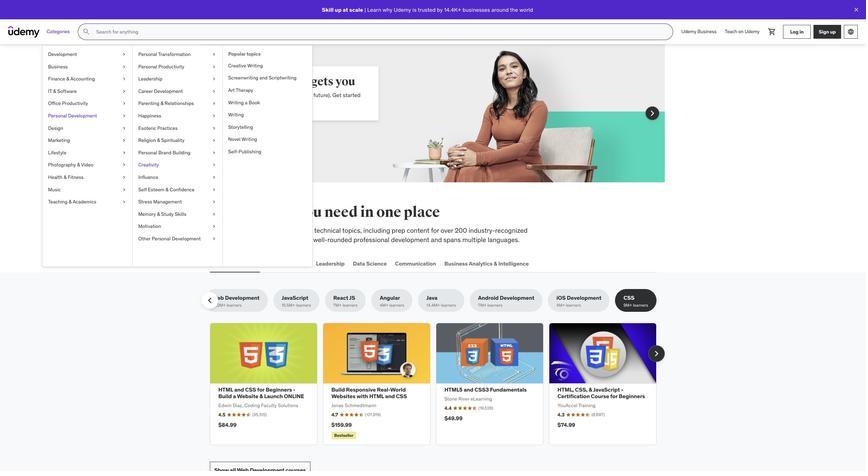 Task type: locate. For each thing, give the bounding box(es) containing it.
0 horizontal spatial -
[[293, 387, 295, 394]]

personal inside "link"
[[138, 150, 157, 156]]

and for html5 and css3 fundamentals
[[464, 387, 473, 394]]

xsmall image for other personal development
[[211, 236, 217, 243]]

0 horizontal spatial with
[[235, 99, 245, 106]]

xsmall image inside stress management link
[[211, 199, 217, 206]]

1 vertical spatial carousel element
[[210, 323, 665, 446]]

1 horizontal spatial javascript
[[593, 387, 620, 394]]

development inside web development 12.2m+ learners
[[225, 295, 260, 302]]

and inside html and css for beginners - build a website & launch online
[[234, 387, 244, 394]]

1 vertical spatial productivity
[[62, 100, 88, 107]]

data
[[353, 260, 365, 267]]

0 horizontal spatial the
[[233, 204, 255, 221]]

1 horizontal spatial the
[[510, 6, 518, 13]]

it for it certifications
[[267, 260, 271, 267]]

0 horizontal spatial 4m+
[[380, 303, 388, 308]]

7 learners from the left
[[566, 303, 581, 308]]

up for skill
[[335, 6, 342, 13]]

& left launch
[[259, 393, 263, 400]]

6 learners from the left
[[488, 303, 503, 308]]

and for screenwriting and scriptwriting
[[260, 75, 268, 81]]

- right launch
[[293, 387, 295, 394]]

productivity up personal development on the top
[[62, 100, 88, 107]]

4m+ down ios
[[557, 303, 565, 308]]

personal right the other
[[152, 236, 171, 242]]

1 horizontal spatial with
[[357, 393, 368, 400]]

1 horizontal spatial udemy
[[682, 28, 697, 35]]

development link
[[43, 48, 132, 61]]

for up book
[[249, 92, 256, 99]]

you up the started
[[336, 74, 355, 89]]

web development button
[[210, 256, 260, 272]]

7m+ down 'react'
[[333, 303, 342, 308]]

0 vertical spatial skills
[[257, 204, 295, 221]]

css right real-
[[396, 393, 407, 400]]

publishing
[[239, 149, 261, 155]]

0 horizontal spatial up
[[335, 6, 342, 13]]

1 vertical spatial you
[[297, 204, 322, 221]]

development up 12.2m+
[[225, 295, 260, 302]]

development for career development
[[154, 88, 183, 94]]

development inside "button"
[[224, 260, 259, 267]]

other personal development link
[[133, 233, 222, 245]]

xsmall image inside music link
[[121, 187, 127, 193]]

2 vertical spatial business
[[444, 260, 468, 267]]

creative
[[228, 63, 246, 69]]

personal development link
[[43, 110, 132, 122]]

future).
[[313, 92, 331, 99]]

leadership inside button
[[316, 260, 345, 267]]

up left at
[[335, 6, 342, 13]]

css3
[[475, 387, 489, 394]]

0 vertical spatial it
[[48, 88, 52, 94]]

0 horizontal spatial business
[[48, 63, 68, 70]]

for left the over
[[431, 227, 439, 235]]

business down spans
[[444, 260, 468, 267]]

by
[[437, 6, 443, 13]]

xsmall image inside the memory & study skills link
[[211, 211, 217, 218]]

1 horizontal spatial in
[[800, 29, 804, 35]]

xsmall image for motivation
[[211, 223, 217, 230]]

-
[[293, 387, 295, 394], [621, 387, 623, 394]]

leadership link
[[133, 73, 222, 85]]

1 horizontal spatial productivity
[[158, 63, 184, 70]]

1 vertical spatial skills
[[291, 227, 305, 235]]

0 horizontal spatial beginners
[[266, 387, 292, 394]]

1 horizontal spatial up
[[830, 29, 836, 35]]

1 horizontal spatial you
[[336, 74, 355, 89]]

& right finance
[[66, 76, 69, 82]]

web
[[211, 260, 223, 267], [212, 295, 224, 302]]

self
[[138, 187, 147, 193]]

0 horizontal spatial a
[[233, 393, 236, 400]]

xsmall image inside religion & spirituality link
[[211, 137, 217, 144]]

web inside "button"
[[211, 260, 223, 267]]

xsmall image for teaching & academics
[[121, 199, 127, 206]]

learners inside javascript 15.5m+ learners
[[296, 303, 311, 308]]

0 vertical spatial productivity
[[158, 63, 184, 70]]

screenwriting
[[228, 75, 258, 81]]

management
[[153, 199, 182, 205]]

personal up personal productivity
[[138, 51, 157, 57]]

self-
[[228, 149, 239, 155]]

web down the certifications,
[[211, 260, 223, 267]]

0 horizontal spatial html
[[218, 387, 233, 394]]

1 horizontal spatial leadership
[[316, 260, 345, 267]]

1 vertical spatial web
[[212, 295, 224, 302]]

xsmall image
[[121, 51, 127, 58], [211, 51, 217, 58], [211, 76, 217, 83], [121, 88, 127, 95], [211, 100, 217, 107], [121, 113, 127, 119], [211, 125, 217, 132], [211, 137, 217, 144], [121, 162, 127, 169], [211, 174, 217, 181], [211, 199, 217, 206]]

0 vertical spatial business
[[698, 28, 717, 35]]

development for personal development
[[68, 113, 97, 119]]

with right websites
[[357, 393, 368, 400]]

novel writing
[[228, 136, 257, 143]]

creative writing link
[[223, 60, 312, 72]]

it left certifications
[[267, 260, 271, 267]]

7m+ down android
[[478, 303, 487, 308]]

science
[[366, 260, 387, 267]]

storytelling link
[[223, 121, 312, 134]]

xsmall image inside the leadership link
[[211, 76, 217, 83]]

0 horizontal spatial in
[[360, 204, 374, 221]]

css left launch
[[245, 387, 256, 394]]

0 vertical spatial the
[[510, 6, 518, 13]]

css
[[624, 295, 635, 302], [245, 387, 256, 394], [396, 393, 407, 400]]

1 horizontal spatial skills
[[235, 92, 248, 99]]

business left teach
[[698, 28, 717, 35]]

your right (and
[[302, 92, 312, 99]]

software
[[57, 88, 77, 94]]

0 vertical spatial a
[[245, 99, 248, 106]]

beginners right 'website'
[[266, 387, 292, 394]]

development right ios
[[567, 295, 602, 302]]

scriptwriting
[[269, 75, 297, 81]]

0 vertical spatial carousel element
[[201, 44, 665, 183]]

development inside android development 7m+ learners
[[500, 295, 534, 302]]

0 vertical spatial skills
[[235, 92, 248, 99]]

2 horizontal spatial udemy
[[745, 28, 760, 35]]

a left book
[[245, 99, 248, 106]]

- inside html and css for beginners - build a website & launch online
[[293, 387, 295, 394]]

xsmall image for photography & video
[[121, 162, 127, 169]]

7m+ inside android development 7m+ learners
[[478, 303, 487, 308]]

writing down art
[[228, 99, 244, 106]]

1 horizontal spatial build
[[331, 387, 345, 394]]

creative writing
[[228, 63, 263, 69]]

personal for personal development
[[48, 113, 67, 119]]

a inside html and css for beginners - build a website & launch online
[[233, 393, 236, 400]]

leadership
[[138, 76, 162, 82], [316, 260, 345, 267]]

writing link
[[223, 109, 312, 121]]

html left 'website'
[[218, 387, 233, 394]]

for inside covering critical workplace skills to technical topics, including prep content for over 200 industry-recognized certifications, our catalog supports well-rounded professional development and spans multiple languages.
[[431, 227, 439, 235]]

1 vertical spatial a
[[233, 393, 236, 400]]

xsmall image inside the esoteric practices link
[[211, 125, 217, 132]]

xsmall image for it & software
[[121, 88, 127, 95]]

xsmall image inside teaching & academics link
[[121, 199, 127, 206]]

world
[[390, 387, 406, 394]]

world
[[520, 6, 533, 13]]

shopping cart with 0 items image
[[768, 28, 776, 36]]

popular
[[228, 51, 246, 57]]

for left online
[[257, 387, 265, 394]]

1 horizontal spatial it
[[267, 260, 271, 267]]

& right 'religion'
[[157, 137, 160, 144]]

your up book
[[257, 92, 268, 99]]

skills down stress management link
[[175, 211, 186, 217]]

fitness
[[68, 174, 84, 180]]

launch
[[264, 393, 283, 400]]

xsmall image inside health & fitness link
[[121, 174, 127, 181]]

0 vertical spatial you
[[336, 74, 355, 89]]

personal for personal brand building
[[138, 150, 157, 156]]

7m+
[[333, 303, 342, 308], [478, 303, 487, 308]]

xsmall image inside "personal development" link
[[121, 113, 127, 119]]

topics,
[[342, 227, 362, 235]]

therapy
[[236, 87, 253, 93]]

next image
[[651, 348, 662, 360]]

1 learners from the left
[[227, 303, 242, 308]]

7m+ inside react js 7m+ learners
[[333, 303, 342, 308]]

memory
[[138, 211, 156, 217]]

you for skills
[[297, 204, 322, 221]]

development down the categories dropdown button
[[48, 51, 77, 57]]

personal up design
[[48, 113, 67, 119]]

and inside covering critical workplace skills to technical topics, including prep content for over 200 industry-recognized certifications, our catalog supports well-rounded professional development and spans multiple languages.
[[431, 236, 442, 244]]

ios
[[557, 295, 566, 302]]

personal down personal transformation
[[138, 63, 157, 70]]

react js 7m+ learners
[[333, 295, 358, 308]]

transformation
[[158, 51, 191, 57]]

responsive
[[346, 387, 376, 394]]

html
[[218, 387, 233, 394], [369, 393, 384, 400]]

0 horizontal spatial skills
[[175, 211, 186, 217]]

carousel element
[[201, 44, 665, 183], [210, 323, 665, 446]]

beginners right the course
[[619, 393, 645, 400]]

motivation
[[138, 223, 161, 230]]

0 horizontal spatial your
[[257, 92, 268, 99]]

previous image
[[208, 108, 219, 119], [204, 295, 215, 306]]

8 learners from the left
[[633, 303, 648, 308]]

a left 'website'
[[233, 393, 236, 400]]

0 horizontal spatial css
[[245, 387, 256, 394]]

with left us.
[[235, 99, 245, 106]]

business inside button
[[444, 260, 468, 267]]

xsmall image inside influence link
[[211, 174, 217, 181]]

(and
[[289, 92, 300, 99]]

need
[[325, 204, 358, 221]]

creativity
[[138, 162, 159, 168]]

Search for anything text field
[[95, 26, 665, 38]]

javascript right css,
[[593, 387, 620, 394]]

writing down topics
[[247, 63, 263, 69]]

businesses
[[463, 6, 490, 13]]

screenwriting and scriptwriting
[[228, 75, 297, 81]]

xsmall image for personal productivity
[[211, 63, 217, 70]]

lifestyle
[[48, 150, 66, 156]]

development up parenting & relationships
[[154, 88, 183, 94]]

html inside build responsive real-world websites with html and css
[[369, 393, 384, 400]]

health & fitness
[[48, 174, 84, 180]]

business analytics & intelligence
[[444, 260, 529, 267]]

4 learners from the left
[[389, 303, 404, 308]]

intelligence
[[498, 260, 529, 267]]

development right android
[[500, 295, 534, 302]]

2 learners from the left
[[296, 303, 311, 308]]

udemy
[[394, 6, 411, 13], [682, 28, 697, 35], [745, 28, 760, 35]]

learners inside java 14.4m+ learners
[[441, 303, 456, 308]]

udemy business link
[[677, 24, 721, 40]]

xsmall image inside business link
[[121, 63, 127, 70]]

xsmall image inside design link
[[121, 125, 127, 132]]

xsmall image for happiness
[[211, 113, 217, 119]]

1 - from the left
[[293, 387, 295, 394]]

& inside html and css for beginners - build a website & launch online
[[259, 393, 263, 400]]

in up including in the top of the page
[[360, 204, 374, 221]]

next image
[[647, 108, 658, 119]]

0 horizontal spatial you
[[297, 204, 322, 221]]

xsmall image for finance & accounting
[[121, 76, 127, 83]]

xsmall image inside photography & video link
[[121, 162, 127, 169]]

2 - from the left
[[621, 387, 623, 394]]

productivity down transformation
[[158, 63, 184, 70]]

learners inside web development 12.2m+ learners
[[227, 303, 242, 308]]

css,
[[575, 387, 588, 394]]

1 vertical spatial leadership
[[316, 260, 345, 267]]

communication button
[[394, 256, 438, 272]]

in right log
[[800, 29, 804, 35]]

0 horizontal spatial it
[[48, 88, 52, 94]]

log
[[790, 29, 799, 35]]

web inside web development 12.2m+ learners
[[212, 295, 224, 302]]

xsmall image inside personal brand building "link"
[[211, 150, 217, 156]]

& right analytics on the right bottom of page
[[494, 260, 497, 267]]

& up the "office" at the left
[[53, 88, 56, 94]]

to
[[307, 227, 313, 235]]

present
[[269, 92, 288, 99]]

0 vertical spatial up
[[335, 6, 342, 13]]

0 horizontal spatial build
[[218, 393, 232, 400]]

1 vertical spatial previous image
[[204, 295, 215, 306]]

xsmall image inside happiness link
[[211, 113, 217, 119]]

xsmall image inside creativity link
[[211, 162, 217, 169]]

1 horizontal spatial 4m+
[[557, 303, 565, 308]]

up right sign
[[830, 29, 836, 35]]

css up 9m+
[[624, 295, 635, 302]]

xsmall image
[[121, 63, 127, 70], [211, 63, 217, 70], [121, 76, 127, 83], [211, 88, 217, 95], [121, 100, 127, 107], [211, 113, 217, 119], [121, 125, 127, 132], [121, 137, 127, 144], [121, 150, 127, 156], [211, 150, 217, 156], [211, 162, 217, 169], [121, 174, 127, 181], [121, 187, 127, 193], [211, 187, 217, 193], [121, 199, 127, 206], [211, 211, 217, 218], [211, 223, 217, 230], [211, 236, 217, 243]]

you up the to
[[297, 204, 322, 221]]

& right css,
[[589, 387, 592, 394]]

xsmall image for health & fitness
[[121, 174, 127, 181]]

1 horizontal spatial your
[[302, 92, 312, 99]]

esteem
[[148, 187, 164, 193]]

for inside learning that gets you skills for your present (and your future). get started with us.
[[249, 92, 256, 99]]

you inside learning that gets you skills for your present (and your future). get started with us.
[[336, 74, 355, 89]]

xsmall image for memory & study skills
[[211, 211, 217, 218]]

1 horizontal spatial 7m+
[[478, 303, 487, 308]]

4m+ down angular
[[380, 303, 388, 308]]

udemy image
[[8, 26, 40, 38]]

video
[[81, 162, 93, 168]]

development down the certifications,
[[224, 260, 259, 267]]

websites
[[331, 393, 356, 400]]

1 horizontal spatial html
[[369, 393, 384, 400]]

development inside ios development 4m+ learners
[[567, 295, 602, 302]]

personal brand building link
[[133, 147, 222, 159]]

close image
[[853, 6, 860, 13]]

skills up workplace at the left top of the page
[[257, 204, 295, 221]]

art therapy link
[[223, 84, 312, 97]]

xsmall image inside lifestyle link
[[121, 150, 127, 156]]

relationships
[[165, 100, 194, 107]]

1 vertical spatial with
[[357, 393, 368, 400]]

build left responsive
[[331, 387, 345, 394]]

1 vertical spatial business
[[48, 63, 68, 70]]

1 horizontal spatial beginners
[[619, 393, 645, 400]]

learning that gets you skills for your present (and your future). get started with us.
[[235, 74, 361, 106]]

it
[[48, 88, 52, 94], [267, 260, 271, 267]]

beginners
[[266, 387, 292, 394], [619, 393, 645, 400]]

1 vertical spatial up
[[830, 29, 836, 35]]

a
[[245, 99, 248, 106], [233, 393, 236, 400]]

xsmall image inside it & software 'link'
[[121, 88, 127, 95]]

& left video
[[77, 162, 80, 168]]

1 vertical spatial skills
[[175, 211, 186, 217]]

0 vertical spatial in
[[800, 29, 804, 35]]

7m+ for react js
[[333, 303, 342, 308]]

html and css for beginners - build a website & launch online
[[218, 387, 304, 400]]

xsmall image inside other personal development link
[[211, 236, 217, 243]]

web up 12.2m+
[[212, 295, 224, 302]]

html5 and css3 fundamentals
[[445, 387, 527, 394]]

xsmall image inside "development" "link"
[[121, 51, 127, 58]]

1 vertical spatial in
[[360, 204, 374, 221]]

you for gets
[[336, 74, 355, 89]]

writing up publishing
[[242, 136, 257, 143]]

2 4m+ from the left
[[557, 303, 565, 308]]

build left 'website'
[[218, 393, 232, 400]]

and inside creativity element
[[260, 75, 268, 81]]

1 vertical spatial it
[[267, 260, 271, 267]]

xsmall image inside parenting & relationships link
[[211, 100, 217, 107]]

0 horizontal spatial javascript
[[282, 295, 308, 302]]

certification
[[558, 393, 590, 400]]

2 7m+ from the left
[[478, 303, 487, 308]]

0 horizontal spatial leadership
[[138, 76, 162, 82]]

development down office productivity link
[[68, 113, 97, 119]]

skills up the writing a book
[[235, 92, 248, 99]]

development
[[48, 51, 77, 57], [154, 88, 183, 94], [68, 113, 97, 119], [172, 236, 201, 242], [224, 260, 259, 267], [225, 295, 260, 302], [500, 295, 534, 302], [567, 295, 602, 302]]

teaching & academics link
[[43, 196, 132, 208]]

xsmall image for lifestyle
[[121, 150, 127, 156]]

1 4m+ from the left
[[380, 303, 388, 308]]

1 vertical spatial the
[[233, 204, 255, 221]]

xsmall image inside career development "link"
[[211, 88, 217, 95]]

xsmall image inside motivation link
[[211, 223, 217, 230]]

career development
[[138, 88, 183, 94]]

0 vertical spatial web
[[211, 260, 223, 267]]

writing
[[247, 63, 263, 69], [228, 99, 244, 106], [228, 112, 244, 118], [242, 136, 257, 143]]

1 horizontal spatial css
[[396, 393, 407, 400]]

it up the "office" at the left
[[48, 88, 52, 94]]

and inside build responsive real-world websites with html and css
[[385, 393, 395, 400]]

5 learners from the left
[[441, 303, 456, 308]]

xsmall image inside personal transformation link
[[211, 51, 217, 58]]

1 vertical spatial javascript
[[593, 387, 620, 394]]

xsmall image inside the marketing link
[[121, 137, 127, 144]]

xsmall image inside self esteem & confidence link
[[211, 187, 217, 193]]

xsmall image for personal transformation
[[211, 51, 217, 58]]

3 learners from the left
[[343, 303, 358, 308]]

0 horizontal spatial productivity
[[62, 100, 88, 107]]

14.4k+
[[444, 6, 461, 13]]

javascript inside javascript 15.5m+ learners
[[282, 295, 308, 302]]

the left world
[[510, 6, 518, 13]]

1 horizontal spatial business
[[444, 260, 468, 267]]

0 vertical spatial javascript
[[282, 295, 308, 302]]

xsmall image for design
[[121, 125, 127, 132]]

xsmall image inside personal productivity link
[[211, 63, 217, 70]]

0 vertical spatial with
[[235, 99, 245, 106]]

with inside build responsive real-world websites with html and css
[[357, 393, 368, 400]]

leadership up career
[[138, 76, 162, 82]]

xsmall image for influence
[[211, 174, 217, 181]]

for right the course
[[610, 393, 618, 400]]

it inside button
[[267, 260, 271, 267]]

categories
[[47, 28, 70, 35]]

- right the course
[[621, 387, 623, 394]]

1 horizontal spatial -
[[621, 387, 623, 394]]

0 vertical spatial leadership
[[138, 76, 162, 82]]

creativity element
[[222, 46, 312, 267]]

recognized
[[495, 227, 528, 235]]

xsmall image inside the finance & accounting link
[[121, 76, 127, 83]]

learners inside angular 4m+ learners
[[389, 303, 404, 308]]

skills inside covering critical workplace skills to technical topics, including prep content for over 200 industry-recognized certifications, our catalog supports well-rounded professional development and spans multiple languages.
[[291, 227, 305, 235]]

skills up supports
[[291, 227, 305, 235]]

xsmall image for marketing
[[121, 137, 127, 144]]

xsmall image inside office productivity link
[[121, 100, 127, 107]]

business up finance
[[48, 63, 68, 70]]

javascript up 15.5m+
[[282, 295, 308, 302]]

2 horizontal spatial css
[[624, 295, 635, 302]]

photography & video
[[48, 162, 93, 168]]

personal down 'religion'
[[138, 150, 157, 156]]

it inside 'link'
[[48, 88, 52, 94]]

creativity link
[[133, 159, 222, 171]]

& left study
[[157, 211, 160, 217]]

skills
[[257, 204, 295, 221], [291, 227, 305, 235]]

1 7m+ from the left
[[333, 303, 342, 308]]

200
[[455, 227, 467, 235]]

0 horizontal spatial 7m+
[[333, 303, 342, 308]]

rounded
[[328, 236, 352, 244]]

html left world
[[369, 393, 384, 400]]

productivity for personal productivity
[[158, 63, 184, 70]]

why
[[383, 6, 392, 13]]

the up critical
[[233, 204, 255, 221]]

for
[[249, 92, 256, 99], [431, 227, 439, 235], [257, 387, 265, 394], [610, 393, 618, 400]]

leadership down rounded on the left
[[316, 260, 345, 267]]



Task type: describe. For each thing, give the bounding box(es) containing it.
learn
[[367, 6, 381, 13]]

screenwriting and scriptwriting link
[[223, 72, 312, 84]]

lifestyle link
[[43, 147, 132, 159]]

leadership for the leadership link
[[138, 76, 162, 82]]

on
[[738, 28, 744, 35]]

teach on udemy link
[[721, 24, 764, 40]]

in inside "link"
[[800, 29, 804, 35]]

data science button
[[352, 256, 388, 272]]

writing up storytelling
[[228, 112, 244, 118]]

12.2m+
[[212, 303, 226, 308]]

& right the health
[[64, 174, 67, 180]]

xsmall image for religion & spirituality
[[211, 137, 217, 144]]

brand
[[158, 150, 171, 156]]

business for business
[[48, 63, 68, 70]]

beginners inside html and css for beginners - build a website & launch online
[[266, 387, 292, 394]]

2 horizontal spatial business
[[698, 28, 717, 35]]

happiness link
[[133, 110, 222, 122]]

writing a book link
[[223, 97, 312, 109]]

personal transformation link
[[133, 48, 222, 61]]

stress management
[[138, 199, 182, 205]]

xsmall image for leadership
[[211, 76, 217, 83]]

all the skills you need in one place
[[210, 204, 440, 221]]

scale
[[349, 6, 363, 13]]

analytics
[[469, 260, 493, 267]]

carousel element containing html and css for beginners - build a website & launch online
[[210, 323, 665, 446]]

up for sign
[[830, 29, 836, 35]]

well-
[[313, 236, 328, 244]]

spirituality
[[161, 137, 185, 144]]

1 horizontal spatial a
[[245, 99, 248, 106]]

& right teaching
[[69, 199, 72, 205]]

carousel element containing learning that gets you
[[201, 44, 665, 183]]

productivity for office productivity
[[62, 100, 88, 107]]

4m+ inside angular 4m+ learners
[[380, 303, 388, 308]]

self-publishing
[[228, 149, 261, 155]]

office productivity link
[[43, 98, 132, 110]]

previous image inside topic filters element
[[204, 295, 215, 306]]

for inside the html, css, & javascript - certification course for beginners
[[610, 393, 618, 400]]

web for web development 12.2m+ learners
[[212, 295, 224, 302]]

javascript 15.5m+ learners
[[282, 295, 311, 308]]

novel writing link
[[223, 134, 312, 146]]

html5 and css3 fundamentals link
[[445, 387, 527, 394]]

content
[[407, 227, 430, 235]]

learners inside android development 7m+ learners
[[488, 303, 503, 308]]

us.
[[246, 99, 254, 106]]

xsmall image for development
[[121, 51, 127, 58]]

esoteric practices
[[138, 125, 178, 131]]

js
[[349, 295, 355, 302]]

memory & study skills
[[138, 211, 186, 217]]

popular topics
[[228, 51, 261, 57]]

religion & spirituality link
[[133, 135, 222, 147]]

2 your from the left
[[302, 92, 312, 99]]

leadership button
[[315, 256, 346, 272]]

0 horizontal spatial udemy
[[394, 6, 411, 13]]

stress management link
[[133, 196, 222, 208]]

android
[[478, 295, 499, 302]]

0 vertical spatial previous image
[[208, 108, 219, 119]]

confidence
[[170, 187, 195, 193]]

html5
[[445, 387, 463, 394]]

learners inside ios development 4m+ learners
[[566, 303, 581, 308]]

& down the career development
[[161, 100, 164, 107]]

1 your from the left
[[257, 92, 268, 99]]

9m+
[[624, 303, 632, 308]]

novel
[[228, 136, 241, 143]]

build inside html and css for beginners - build a website & launch online
[[218, 393, 232, 400]]

xsmall image for creativity
[[211, 162, 217, 169]]

14.4m+
[[426, 303, 440, 308]]

health
[[48, 174, 62, 180]]

place
[[404, 204, 440, 221]]

development for web development 12.2m+ learners
[[225, 295, 260, 302]]

personal productivity link
[[133, 61, 222, 73]]

xsmall image for career development
[[211, 88, 217, 95]]

catalog
[[262, 236, 284, 244]]

java
[[426, 295, 437, 302]]

web development
[[211, 260, 259, 267]]

personal productivity
[[138, 63, 184, 70]]

4m+ inside ios development 4m+ learners
[[557, 303, 565, 308]]

finance & accounting link
[[43, 73, 132, 85]]

finance & accounting
[[48, 76, 95, 82]]

practices
[[157, 125, 178, 131]]

choose a language image
[[848, 28, 854, 35]]

self esteem & confidence
[[138, 187, 195, 193]]

development for ios development 4m+ learners
[[567, 295, 602, 302]]

development for web development
[[224, 260, 259, 267]]

photography & video link
[[43, 159, 132, 171]]

xsmall image for self esteem & confidence
[[211, 187, 217, 193]]

xsmall image for business
[[121, 63, 127, 70]]

office productivity
[[48, 100, 88, 107]]

xsmall image for parenting & relationships
[[211, 100, 217, 107]]

log in link
[[783, 25, 811, 39]]

it & software link
[[43, 85, 132, 98]]

business link
[[43, 61, 132, 73]]

with inside learning that gets you skills for your present (and your future). get started with us.
[[235, 99, 245, 106]]

development for android development 7m+ learners
[[500, 295, 534, 302]]

photography
[[48, 162, 76, 168]]

build responsive real-world websites with html and css link
[[331, 387, 407, 400]]

supports
[[286, 236, 312, 244]]

sign
[[819, 29, 829, 35]]

beginners inside the html, css, & javascript - certification course for beginners
[[619, 393, 645, 400]]

skill up at scale | learn why udemy is trusted by 14.4k+ businesses around the world
[[322, 6, 533, 13]]

7m+ for android development
[[478, 303, 487, 308]]

topic filters element
[[201, 290, 657, 312]]

html inside html and css for beginners - build a website & launch online
[[218, 387, 233, 394]]

xsmall image for personal development
[[121, 113, 127, 119]]

skills inside learning that gets you skills for your present (and your future). get started with us.
[[235, 92, 248, 99]]

xsmall image for personal brand building
[[211, 150, 217, 156]]

& right esteem
[[166, 187, 169, 193]]

personal for personal transformation
[[138, 51, 157, 57]]

xsmall image for office productivity
[[121, 100, 127, 107]]

parenting & relationships
[[138, 100, 194, 107]]

health & fitness link
[[43, 171, 132, 184]]

build inside build responsive real-world websites with html and css
[[331, 387, 345, 394]]

& inside the html, css, & javascript - certification course for beginners
[[589, 387, 592, 394]]

website
[[237, 393, 258, 400]]

leadership for leadership button
[[316, 260, 345, 267]]

personal for personal productivity
[[138, 63, 157, 70]]

development down motivation link
[[172, 236, 201, 242]]

stress
[[138, 199, 152, 205]]

xsmall image for esoteric practices
[[211, 125, 217, 132]]

business analytics & intelligence button
[[443, 256, 530, 272]]

for inside html and css for beginners - build a website & launch online
[[257, 387, 265, 394]]

- inside the html, css, & javascript - certification course for beginners
[[621, 387, 623, 394]]

log in
[[790, 29, 804, 35]]

and for html and css for beginners - build a website & launch online
[[234, 387, 244, 394]]

business for business analytics & intelligence
[[444, 260, 468, 267]]

learners inside css 9m+ learners
[[633, 303, 648, 308]]

technical
[[314, 227, 341, 235]]

development
[[391, 236, 429, 244]]

teach
[[725, 28, 737, 35]]

xsmall image for stress management
[[211, 199, 217, 206]]

multiple
[[463, 236, 486, 244]]

web for web development
[[211, 260, 223, 267]]

prep
[[392, 227, 405, 235]]

15.5m+
[[282, 303, 295, 308]]

html and css for beginners - build a website & launch online link
[[218, 387, 304, 400]]

is
[[413, 6, 417, 13]]

ios development 4m+ learners
[[557, 295, 602, 308]]

css inside html and css for beginners - build a website & launch online
[[245, 387, 256, 394]]

css inside build responsive real-world websites with html and css
[[396, 393, 407, 400]]

parenting
[[138, 100, 159, 107]]

it certifications button
[[265, 256, 309, 272]]

spans
[[444, 236, 461, 244]]

it for it & software
[[48, 88, 52, 94]]

workplace
[[259, 227, 289, 235]]

storytelling
[[228, 124, 253, 130]]

parenting & relationships link
[[133, 98, 222, 110]]

sign up link
[[814, 25, 841, 39]]

marketing link
[[43, 135, 132, 147]]

self esteem & confidence link
[[133, 184, 222, 196]]

android development 7m+ learners
[[478, 295, 534, 308]]

xsmall image for music
[[121, 187, 127, 193]]

certifications,
[[210, 236, 250, 244]]

css inside css 9m+ learners
[[624, 295, 635, 302]]

learners inside react js 7m+ learners
[[343, 303, 358, 308]]

& inside button
[[494, 260, 497, 267]]

other personal development
[[138, 236, 201, 242]]

javascript inside the html, css, & javascript - certification course for beginners
[[593, 387, 620, 394]]

submit search image
[[82, 28, 91, 36]]

sign up
[[819, 29, 836, 35]]



Task type: vqa. For each thing, say whether or not it's contained in the screenshot.
learners inside Android Development 7M+ learners
yes



